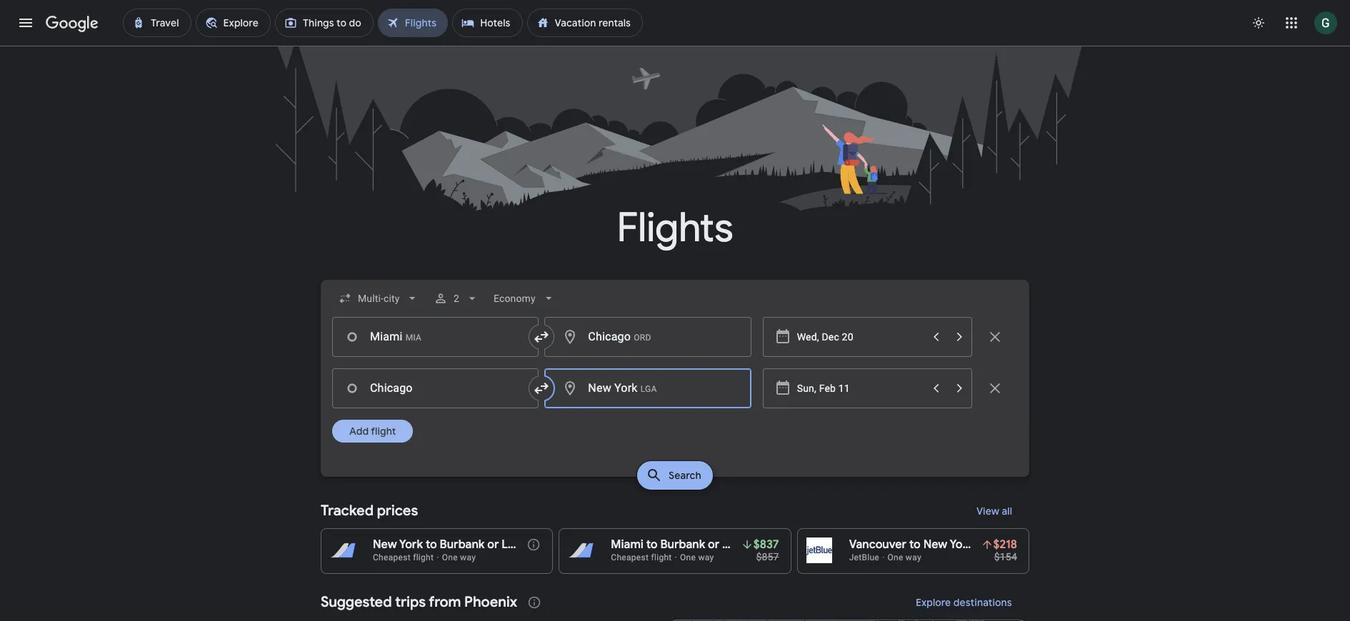 Task type: describe. For each thing, give the bounding box(es) containing it.
1 los from the left
[[502, 538, 520, 552]]

search
[[669, 470, 702, 482]]

1 new from the left
[[373, 538, 397, 552]]

explore
[[916, 597, 952, 610]]

to for miami
[[647, 538, 658, 552]]

from
[[429, 594, 461, 612]]

2 button
[[428, 282, 486, 316]]

cheapest flight for to
[[611, 553, 672, 563]]

1 to from the left
[[426, 538, 437, 552]]

2 or from the left
[[708, 538, 720, 552]]

1 york from the left
[[399, 538, 423, 552]]

flight for miami
[[651, 553, 672, 563]]

swap origin and destination. image
[[533, 329, 551, 346]]

More info text field
[[527, 538, 541, 556]]

2 angeles from the left
[[744, 538, 787, 552]]

vancouver to new york
[[849, 538, 974, 552]]

search button
[[638, 462, 713, 490]]

miami to burbank or los angeles
[[611, 538, 787, 552]]

1 angeles from the left
[[523, 538, 566, 552]]

Flight search field
[[309, 280, 1041, 495]]

way for new
[[460, 553, 476, 563]]

suggested trips from phoenix
[[321, 594, 517, 612]]

prices
[[377, 502, 418, 520]]

1 burbank from the left
[[440, 538, 485, 552]]

vancouver
[[849, 538, 907, 552]]

$837
[[754, 538, 779, 552]]

explore destinations
[[916, 597, 1013, 610]]

Departure text field
[[797, 318, 924, 357]]

cheapest flight for york
[[373, 553, 434, 563]]

remove flight from miami to chicago on wed, dec 20 image
[[987, 329, 1004, 346]]

2 new from the left
[[924, 538, 948, 552]]

way for vancouver
[[906, 553, 922, 563]]

cheapest for new
[[373, 553, 411, 563]]

all
[[1002, 505, 1013, 518]]

one for vancouver
[[888, 553, 904, 563]]

tracked
[[321, 502, 374, 520]]

837 US dollars text field
[[754, 538, 779, 552]]

2 burbank from the left
[[661, 538, 706, 552]]

218 US dollars text field
[[994, 538, 1018, 552]]

miami
[[611, 538, 644, 552]]

2 one way from the left
[[680, 553, 714, 563]]



Task type: vqa. For each thing, say whether or not it's contained in the screenshot.
"Cheapest"
yes



Task type: locate. For each thing, give the bounding box(es) containing it.
0 horizontal spatial cheapest
[[373, 553, 411, 563]]

2
[[454, 293, 460, 304]]

way
[[460, 553, 476, 563], [699, 553, 714, 563], [906, 553, 922, 563]]

1 horizontal spatial one way
[[680, 553, 714, 563]]

0 horizontal spatial burbank
[[440, 538, 485, 552]]

to up 'suggested trips from phoenix'
[[426, 538, 437, 552]]

change appearance image
[[1242, 6, 1276, 40]]

phoenix
[[465, 594, 517, 612]]

1 horizontal spatial flight
[[413, 553, 434, 563]]

1 horizontal spatial york
[[950, 538, 974, 552]]

tracked prices region
[[321, 495, 1030, 575]]

1 one way from the left
[[442, 553, 476, 563]]

154 US dollars text field
[[995, 552, 1018, 563]]

los left $837
[[723, 538, 741, 552]]

1 horizontal spatial burbank
[[661, 538, 706, 552]]

None field
[[332, 286, 426, 312], [488, 286, 562, 312], [332, 286, 426, 312], [488, 286, 562, 312]]

one
[[442, 553, 458, 563], [680, 553, 696, 563], [888, 553, 904, 563]]

flight right add
[[371, 425, 396, 438]]

0 horizontal spatial york
[[399, 538, 423, 552]]

3 way from the left
[[906, 553, 922, 563]]

cheapest flight down miami
[[611, 553, 672, 563]]

2 los from the left
[[723, 538, 741, 552]]

2 york from the left
[[950, 538, 974, 552]]

$857
[[756, 552, 779, 563]]

0 horizontal spatial los
[[502, 538, 520, 552]]

one down miami to burbank or los angeles
[[680, 553, 696, 563]]

burbank
[[440, 538, 485, 552], [661, 538, 706, 552]]

1 horizontal spatial or
[[708, 538, 720, 552]]

flight up 'suggested trips from phoenix'
[[413, 553, 434, 563]]

1 or from the left
[[488, 538, 499, 552]]

0 horizontal spatial to
[[426, 538, 437, 552]]

new down prices
[[373, 538, 397, 552]]

york left $218
[[950, 538, 974, 552]]

new york to burbank or los angeles
[[373, 538, 566, 552]]

0 horizontal spatial flight
[[371, 425, 396, 438]]

2 to from the left
[[647, 538, 658, 552]]

2 way from the left
[[699, 553, 714, 563]]

flight for new
[[413, 553, 434, 563]]

add
[[349, 425, 369, 438]]

los
[[502, 538, 520, 552], [723, 538, 741, 552]]

flight
[[371, 425, 396, 438], [413, 553, 434, 563], [651, 553, 672, 563]]

1 way from the left
[[460, 553, 476, 563]]

857 US dollars text field
[[756, 552, 779, 563]]

2 horizontal spatial to
[[910, 538, 921, 552]]

explore destinations button
[[899, 586, 1030, 620]]

one for new
[[442, 553, 458, 563]]

cheapest for miami
[[611, 553, 649, 563]]

york
[[399, 538, 423, 552], [950, 538, 974, 552]]

view
[[977, 505, 1000, 518]]

 image inside tracked prices region
[[675, 553, 678, 563]]

None text field
[[545, 369, 752, 409]]

Departure text field
[[797, 369, 924, 408]]

3 one from the left
[[888, 553, 904, 563]]

0 horizontal spatial or
[[488, 538, 499, 552]]

jetblue
[[849, 553, 880, 563]]

1 one from the left
[[442, 553, 458, 563]]

3 to from the left
[[910, 538, 921, 552]]

2 horizontal spatial one
[[888, 553, 904, 563]]

1 horizontal spatial cheapest
[[611, 553, 649, 563]]

swap origin and destination. image
[[533, 380, 551, 397]]

0 horizontal spatial way
[[460, 553, 476, 563]]

0 horizontal spatial cheapest flight
[[373, 553, 434, 563]]

los left more info icon
[[502, 538, 520, 552]]

trips
[[395, 594, 426, 612]]

1 horizontal spatial los
[[723, 538, 741, 552]]

one way down miami to burbank or los angeles
[[680, 553, 714, 563]]

tracked prices
[[321, 502, 418, 520]]

2 horizontal spatial way
[[906, 553, 922, 563]]

burbank up from
[[440, 538, 485, 552]]

main menu image
[[17, 14, 34, 31]]

None text field
[[332, 317, 539, 357], [545, 317, 752, 357], [332, 369, 539, 409], [332, 317, 539, 357], [545, 317, 752, 357], [332, 369, 539, 409]]

1 horizontal spatial cheapest flight
[[611, 553, 672, 563]]

2 horizontal spatial one way
[[888, 553, 922, 563]]

0 horizontal spatial angeles
[[523, 538, 566, 552]]

suggested trips from phoenix region
[[321, 586, 1030, 622]]

 image
[[675, 553, 678, 563]]

one way down new york to burbank or los angeles
[[442, 553, 476, 563]]

2 cheapest flight from the left
[[611, 553, 672, 563]]

burbank right miami
[[661, 538, 706, 552]]

one down vancouver to new york
[[888, 553, 904, 563]]

more info image
[[527, 538, 541, 552]]

2 cheapest from the left
[[611, 553, 649, 563]]

to right miami
[[647, 538, 658, 552]]

one way for vancouver
[[888, 553, 922, 563]]

1 horizontal spatial way
[[699, 553, 714, 563]]

$218
[[994, 538, 1018, 552]]

way down miami to burbank or los angeles
[[699, 553, 714, 563]]

new right vancouver
[[924, 538, 948, 552]]

1 cheapest from the left
[[373, 553, 411, 563]]

way down new york to burbank or los angeles
[[460, 553, 476, 563]]

2 one from the left
[[680, 553, 696, 563]]

0 horizontal spatial new
[[373, 538, 397, 552]]

3 one way from the left
[[888, 553, 922, 563]]

new
[[373, 538, 397, 552], [924, 538, 948, 552]]

angeles
[[523, 538, 566, 552], [744, 538, 787, 552]]

add flight button
[[332, 420, 413, 443]]

or left $837
[[708, 538, 720, 552]]

0 horizontal spatial one
[[442, 553, 458, 563]]

1 cheapest flight from the left
[[373, 553, 434, 563]]

2 horizontal spatial flight
[[651, 553, 672, 563]]

cheapest flight up trips
[[373, 553, 434, 563]]

1 horizontal spatial one
[[680, 553, 696, 563]]

to for vancouver
[[910, 538, 921, 552]]

view all
[[977, 505, 1013, 518]]

one way down vancouver to new york
[[888, 553, 922, 563]]

flights
[[617, 203, 734, 254]]

add flight
[[349, 425, 396, 438]]

way down vancouver to new york
[[906, 553, 922, 563]]

1 horizontal spatial to
[[647, 538, 658, 552]]

0 horizontal spatial one way
[[442, 553, 476, 563]]

one down new york to burbank or los angeles
[[442, 553, 458, 563]]

one way for new
[[442, 553, 476, 563]]

cheapest flight
[[373, 553, 434, 563], [611, 553, 672, 563]]

to right vancouver
[[910, 538, 921, 552]]

1 horizontal spatial angeles
[[744, 538, 787, 552]]

$154
[[995, 552, 1018, 563]]

cheapest down miami
[[611, 553, 649, 563]]

flight down miami to burbank or los angeles
[[651, 553, 672, 563]]

to
[[426, 538, 437, 552], [647, 538, 658, 552], [910, 538, 921, 552]]

destinations
[[954, 597, 1013, 610]]

cheapest down prices
[[373, 553, 411, 563]]

1 horizontal spatial new
[[924, 538, 948, 552]]

suggested
[[321, 594, 392, 612]]

york down prices
[[399, 538, 423, 552]]

cheapest
[[373, 553, 411, 563], [611, 553, 649, 563]]

one way
[[442, 553, 476, 563], [680, 553, 714, 563], [888, 553, 922, 563]]

remove flight from chicago to new york on sun, feb 11 image
[[987, 380, 1004, 397]]

or
[[488, 538, 499, 552], [708, 538, 720, 552]]

flight inside button
[[371, 425, 396, 438]]

or left more info icon
[[488, 538, 499, 552]]



